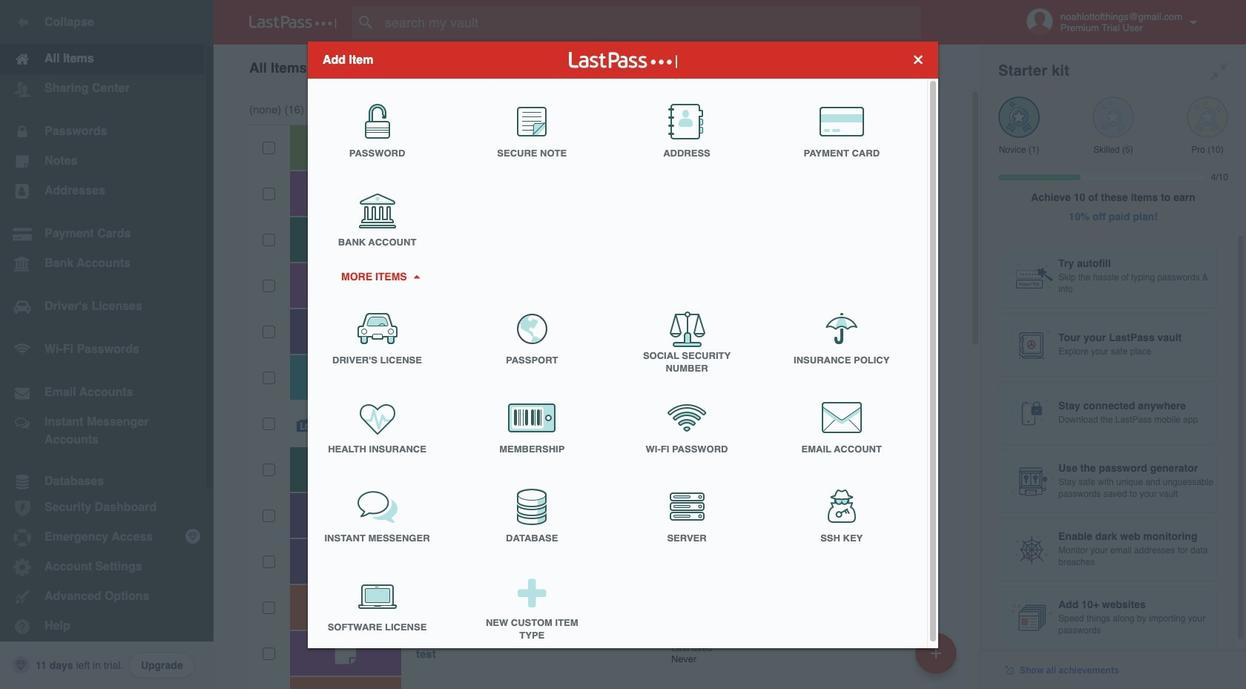Task type: describe. For each thing, give the bounding box(es) containing it.
lastpass image
[[249, 16, 337, 29]]

new item image
[[931, 648, 942, 659]]

caret right image
[[411, 275, 422, 278]]

search my vault text field
[[352, 6, 945, 39]]

vault options navigation
[[214, 45, 981, 89]]



Task type: locate. For each thing, give the bounding box(es) containing it.
new item navigation
[[911, 629, 966, 689]]

dialog
[[308, 41, 939, 653]]

Search search field
[[352, 6, 945, 39]]

main navigation navigation
[[0, 0, 214, 689]]



